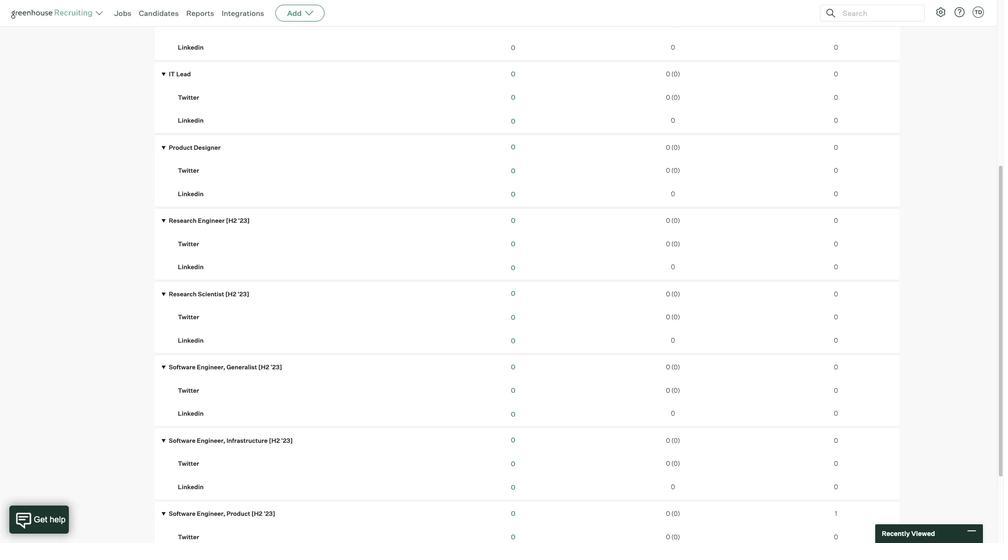 Task type: describe. For each thing, give the bounding box(es) containing it.
17 0 link from the top
[[511, 410, 516, 418]]

twitter for research scientist [h2 '23]
[[178, 313, 199, 321]]

research engineer [h2 '23]
[[168, 217, 250, 224]]

5 (0) from the top
[[672, 167, 680, 174]]

linkedin for research engineer [h2 '23]
[[178, 263, 204, 271]]

8 (0) from the top
[[672, 290, 680, 298]]

1 twitter from the top
[[178, 20, 199, 28]]

reports link
[[186, 8, 214, 18]]

engineer, for product
[[197, 510, 225, 518]]

10 0 (0) from the top
[[666, 364, 680, 371]]

2 0 (0) from the top
[[666, 70, 680, 78]]

11 0 link from the top
[[511, 264, 516, 272]]

5 0 (0) from the top
[[666, 167, 680, 174]]

4 (0) from the top
[[672, 144, 680, 151]]

linkedin for research scientist [h2 '23]
[[178, 337, 204, 344]]

recently
[[882, 530, 910, 538]]

21 0 link from the top
[[511, 510, 516, 518]]

twitter for software engineer, infrastructure [h2 '23]
[[178, 460, 199, 468]]

td button
[[973, 7, 984, 18]]

22 0 link from the top
[[511, 533, 516, 541]]

engineer, for generalist
[[197, 364, 225, 371]]

software engineer, generalist [h2 '23]
[[168, 364, 282, 371]]

8 0 link from the top
[[511, 190, 516, 198]]

1 0
[[834, 510, 838, 541]]

product designer
[[168, 144, 221, 151]]

19 0 link from the top
[[511, 460, 516, 468]]

5 0 link from the top
[[511, 117, 516, 125]]

'23] for infrastructure
[[281, 437, 293, 444]]

15 (0) from the top
[[672, 533, 680, 541]]

14 0 link from the top
[[511, 337, 516, 345]]

16 0 link from the top
[[511, 387, 516, 395]]

[h2 for generalist
[[258, 364, 269, 371]]

4 0 (0) from the top
[[666, 144, 680, 151]]

1
[[835, 510, 837, 518]]

10 (0) from the top
[[672, 364, 680, 371]]

engineer
[[198, 217, 225, 224]]

it lead
[[168, 70, 191, 78]]

candidates link
[[139, 8, 179, 18]]

6 (0) from the top
[[672, 217, 680, 224]]

12 (0) from the top
[[672, 437, 680, 444]]

research for research engineer [h2 '23]
[[169, 217, 197, 224]]

9 0 link from the top
[[511, 216, 516, 224]]

configure image
[[936, 7, 947, 18]]

18 0 link from the top
[[511, 436, 516, 444]]

add
[[287, 8, 302, 18]]

software for software engineer, generalist [h2 '23]
[[169, 364, 196, 371]]

twitter for product designer
[[178, 167, 199, 174]]

6 0 link from the top
[[511, 143, 516, 151]]

linkedin for software engineer, infrastructure [h2 '23]
[[178, 483, 204, 491]]

11 (0) from the top
[[672, 387, 680, 394]]

add button
[[276, 5, 325, 22]]

1 (0) from the top
[[672, 20, 680, 28]]

0 0 for 0
[[511, 20, 516, 52]]

3 0 link from the top
[[511, 70, 516, 78]]

13 (0) from the top
[[672, 460, 680, 468]]

'23] for generalist
[[271, 364, 282, 371]]

6 0 (0) from the top
[[666, 217, 680, 224]]

0 horizontal spatial product
[[169, 144, 193, 151]]

2 0 link from the top
[[511, 44, 516, 52]]

twitter for research engineer [h2 '23]
[[178, 240, 199, 248]]

12 0 link from the top
[[511, 290, 516, 298]]

greenhouse recruiting image
[[11, 7, 96, 19]]



Task type: vqa. For each thing, say whether or not it's contained in the screenshot.
tenth 0 LINK from the top of the page
yes



Task type: locate. For each thing, give the bounding box(es) containing it.
0 vertical spatial software
[[169, 364, 196, 371]]

1 vertical spatial software
[[169, 437, 196, 444]]

1 vertical spatial research
[[169, 290, 197, 298]]

viewed
[[912, 530, 935, 538]]

engineer, for infrastructure
[[197, 437, 225, 444]]

3 twitter from the top
[[178, 167, 199, 174]]

0 link
[[511, 20, 516, 28], [511, 44, 516, 52], [511, 70, 516, 78], [511, 93, 516, 101], [511, 117, 516, 125], [511, 143, 516, 151], [511, 167, 516, 175], [511, 190, 516, 198], [511, 216, 516, 224], [511, 240, 516, 248], [511, 264, 516, 272], [511, 290, 516, 298], [511, 313, 516, 321], [511, 337, 516, 345], [511, 363, 516, 371], [511, 387, 516, 395], [511, 410, 516, 418], [511, 436, 516, 444], [511, 460, 516, 468], [511, 484, 516, 492], [511, 510, 516, 518], [511, 533, 516, 541]]

reports
[[186, 8, 214, 18]]

3 (0) from the top
[[672, 94, 680, 101]]

1 vertical spatial product
[[227, 510, 250, 518]]

(0)
[[672, 20, 680, 28], [672, 70, 680, 78], [672, 94, 680, 101], [672, 144, 680, 151], [672, 167, 680, 174], [672, 217, 680, 224], [672, 240, 680, 248], [672, 290, 680, 298], [672, 313, 680, 321], [672, 364, 680, 371], [672, 387, 680, 394], [672, 437, 680, 444], [672, 460, 680, 468], [672, 510, 680, 518], [672, 533, 680, 541]]

0 (0)
[[666, 20, 680, 28], [666, 70, 680, 78], [666, 94, 680, 101], [666, 144, 680, 151], [666, 167, 680, 174], [666, 217, 680, 224], [666, 240, 680, 248], [666, 290, 680, 298], [666, 313, 680, 321], [666, 364, 680, 371], [666, 387, 680, 394], [666, 437, 680, 444], [666, 460, 680, 468], [666, 510, 680, 518], [666, 533, 680, 541]]

linkedin for software engineer, generalist [h2 '23]
[[178, 410, 204, 417]]

[h2 for infrastructure
[[269, 437, 280, 444]]

software
[[169, 364, 196, 371], [169, 437, 196, 444], [169, 510, 196, 518]]

3 linkedin from the top
[[178, 190, 204, 198]]

0 vertical spatial product
[[169, 144, 193, 151]]

td
[[975, 9, 982, 15]]

14 (0) from the top
[[672, 510, 680, 518]]

6 linkedin from the top
[[178, 410, 204, 417]]

5 linkedin from the top
[[178, 337, 204, 344]]

twitter for software engineer, generalist [h2 '23]
[[178, 387, 199, 394]]

13 0 (0) from the top
[[666, 460, 680, 468]]

8 twitter from the top
[[178, 533, 199, 541]]

linkedin
[[178, 43, 204, 51], [178, 117, 204, 124], [178, 190, 204, 198], [178, 263, 204, 271], [178, 337, 204, 344], [178, 410, 204, 417], [178, 483, 204, 491]]

2 twitter from the top
[[178, 94, 199, 101]]

0
[[511, 20, 516, 28], [666, 20, 670, 28], [834, 20, 838, 28], [671, 43, 675, 51], [834, 43, 838, 51], [511, 44, 516, 52], [511, 70, 516, 78], [666, 70, 670, 78], [834, 70, 838, 78], [511, 93, 516, 101], [666, 94, 670, 101], [834, 94, 838, 101], [671, 117, 675, 124], [834, 117, 838, 124], [511, 117, 516, 125], [511, 143, 516, 151], [666, 144, 670, 151], [834, 144, 838, 151], [511, 167, 516, 175], [666, 167, 670, 174], [834, 167, 838, 174], [671, 190, 675, 198], [834, 190, 838, 198], [511, 190, 516, 198], [511, 216, 516, 224], [666, 217, 670, 224], [834, 217, 838, 224], [511, 240, 516, 248], [666, 240, 670, 248], [834, 240, 838, 248], [671, 263, 675, 271], [834, 263, 838, 271], [511, 264, 516, 272], [511, 290, 516, 298], [666, 290, 670, 298], [834, 290, 838, 298], [511, 313, 516, 321], [666, 313, 670, 321], [834, 313, 838, 321], [671, 337, 675, 344], [834, 337, 838, 344], [511, 337, 516, 345], [511, 363, 516, 371], [666, 364, 670, 371], [834, 364, 838, 371], [511, 387, 516, 395], [666, 387, 670, 394], [834, 387, 838, 394], [671, 410, 675, 417], [834, 410, 838, 417], [511, 410, 516, 418], [511, 436, 516, 444], [666, 437, 670, 444], [834, 437, 838, 444], [511, 460, 516, 468], [666, 460, 670, 468], [834, 460, 838, 468], [671, 483, 675, 491], [834, 483, 838, 491], [511, 484, 516, 492], [511, 510, 516, 518], [666, 510, 670, 518], [511, 533, 516, 541], [666, 533, 670, 541], [834, 533, 838, 541]]

7 0 link from the top
[[511, 167, 516, 175]]

0 vertical spatial engineer,
[[197, 364, 225, 371]]

1 research from the top
[[169, 217, 197, 224]]

0 0 for 0 (0)
[[511, 510, 516, 541]]

'23] for product
[[264, 510, 275, 518]]

1 software from the top
[[169, 364, 196, 371]]

15 0 (0) from the top
[[666, 533, 680, 541]]

designer
[[194, 144, 221, 151]]

product
[[169, 144, 193, 151], [227, 510, 250, 518]]

[h2
[[226, 217, 237, 224], [225, 290, 236, 298], [258, 364, 269, 371], [269, 437, 280, 444], [252, 510, 263, 518]]

recently viewed
[[882, 530, 935, 538]]

0 vertical spatial research
[[169, 217, 197, 224]]

generalist
[[227, 364, 257, 371]]

[h2 for product
[[252, 510, 263, 518]]

0 0
[[511, 20, 516, 52], [834, 20, 838, 51], [511, 510, 516, 541]]

7 0 (0) from the top
[[666, 240, 680, 248]]

7 twitter from the top
[[178, 460, 199, 468]]

research left the engineer
[[169, 217, 197, 224]]

engineer,
[[197, 364, 225, 371], [197, 437, 225, 444], [197, 510, 225, 518]]

20 0 link from the top
[[511, 484, 516, 492]]

software engineer, product [h2 '23]
[[168, 510, 275, 518]]

research left "scientist"
[[169, 290, 197, 298]]

lead
[[176, 70, 191, 78]]

10 0 link from the top
[[511, 240, 516, 248]]

3 0 (0) from the top
[[666, 94, 680, 101]]

8 0 (0) from the top
[[666, 290, 680, 298]]

2 linkedin from the top
[[178, 117, 204, 124]]

1 0 (0) from the top
[[666, 20, 680, 28]]

3 software from the top
[[169, 510, 196, 518]]

2 vertical spatial engineer,
[[197, 510, 225, 518]]

14 0 (0) from the top
[[666, 510, 680, 518]]

0 0 0
[[511, 70, 516, 125], [834, 70, 838, 124], [511, 143, 516, 198], [834, 144, 838, 198], [511, 216, 516, 272], [834, 217, 838, 271], [511, 290, 516, 345], [834, 290, 838, 344], [511, 363, 516, 418], [834, 364, 838, 417], [511, 436, 516, 492], [834, 437, 838, 491]]

research scientist [h2 '23]
[[168, 290, 249, 298]]

'23]
[[238, 217, 250, 224], [238, 290, 249, 298], [271, 364, 282, 371], [281, 437, 293, 444], [264, 510, 275, 518]]

15 0 link from the top
[[511, 363, 516, 371]]

candidates
[[139, 8, 179, 18]]

1 vertical spatial engineer,
[[197, 437, 225, 444]]

5 twitter from the top
[[178, 313, 199, 321]]

2 software from the top
[[169, 437, 196, 444]]

jobs link
[[114, 8, 131, 18]]

2 engineer, from the top
[[197, 437, 225, 444]]

1 0 link from the top
[[511, 20, 516, 28]]

3 engineer, from the top
[[197, 510, 225, 518]]

9 0 (0) from the top
[[666, 313, 680, 321]]

7 (0) from the top
[[672, 240, 680, 248]]

scientist
[[198, 290, 224, 298]]

software for software engineer, product [h2 '23]
[[169, 510, 196, 518]]

9 (0) from the top
[[672, 313, 680, 321]]

research for research scientist [h2 '23]
[[169, 290, 197, 298]]

2 vertical spatial software
[[169, 510, 196, 518]]

twitter for it lead
[[178, 94, 199, 101]]

software engineer, infrastructure [h2 '23]
[[168, 437, 293, 444]]

infrastructure
[[227, 437, 268, 444]]

4 twitter from the top
[[178, 240, 199, 248]]

Search text field
[[840, 6, 916, 20]]

td button
[[971, 5, 986, 20]]

it
[[169, 70, 175, 78]]

linkedin for it lead
[[178, 117, 204, 124]]

4 linkedin from the top
[[178, 263, 204, 271]]

6 twitter from the top
[[178, 387, 199, 394]]

1 engineer, from the top
[[197, 364, 225, 371]]

2 (0) from the top
[[672, 70, 680, 78]]

research
[[169, 217, 197, 224], [169, 290, 197, 298]]

integrations
[[222, 8, 264, 18]]

linkedin for product designer
[[178, 190, 204, 198]]

2 research from the top
[[169, 290, 197, 298]]

1 linkedin from the top
[[178, 43, 204, 51]]

twitter
[[178, 20, 199, 28], [178, 94, 199, 101], [178, 167, 199, 174], [178, 240, 199, 248], [178, 313, 199, 321], [178, 387, 199, 394], [178, 460, 199, 468], [178, 533, 199, 541]]

1 horizontal spatial product
[[227, 510, 250, 518]]

twitter for software engineer, product [h2 '23]
[[178, 533, 199, 541]]

13 0 link from the top
[[511, 313, 516, 321]]

software for software engineer, infrastructure [h2 '23]
[[169, 437, 196, 444]]

7 linkedin from the top
[[178, 483, 204, 491]]

4 0 link from the top
[[511, 93, 516, 101]]

12 0 (0) from the top
[[666, 437, 680, 444]]

11 0 (0) from the top
[[666, 387, 680, 394]]

integrations link
[[222, 8, 264, 18]]

jobs
[[114, 8, 131, 18]]



